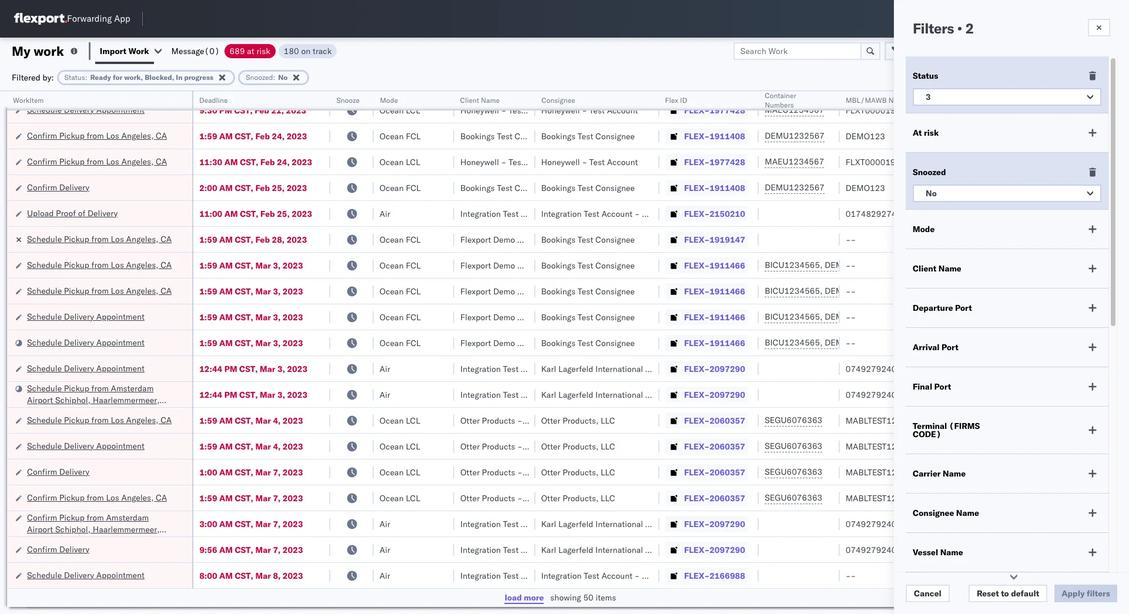 Task type: vqa. For each thing, say whether or not it's contained in the screenshot.
messag
no



Task type: describe. For each thing, give the bounding box(es) containing it.
action
[[1088, 46, 1114, 56]]

1 2097290 from the top
[[710, 364, 745, 374]]

flxt00001977428a for 11:30 am cst, feb 24, 2023
[[846, 157, 927, 167]]

07492792403 for confirm pickup from amsterdam airport schiphol, haarlemmermeer, netherlands
[[846, 519, 902, 529]]

showing 50 items
[[550, 593, 616, 603]]

3 bicu1234565, demu1232567 from the top
[[765, 312, 885, 322]]

in
[[176, 73, 182, 81]]

1:59 am cst, mar 7, 2023
[[199, 493, 303, 503]]

13 flex- from the top
[[684, 415, 710, 426]]

1 vertical spatial risk
[[924, 128, 939, 138]]

carrier
[[913, 469, 941, 479]]

8,
[[273, 570, 281, 581]]

ready
[[90, 73, 111, 81]]

2 demo from the top
[[493, 260, 515, 271]]

airport for confirm
[[27, 524, 53, 535]]

3 products, from the top
[[563, 467, 599, 478]]

mbl/mawb numbers
[[846, 96, 918, 105]]

my
[[12, 43, 30, 59]]

schedule pickup from amsterdam airport schiphol, haarlemmermeer, netherlands button
[[27, 382, 177, 417]]

b.v for confirm pickup from amsterdam airport schiphol, haarlemmermeer, netherlands
[[645, 519, 658, 529]]

1:59 am cst, mar 4, 2023 for schedule pickup from los angeles, ca
[[199, 415, 303, 426]]

message (0)
[[171, 46, 220, 56]]

3 flex-2060357 from the top
[[684, 467, 745, 478]]

2166988
[[710, 570, 745, 581]]

upload proof of delivery
[[27, 208, 118, 218]]

batch action button
[[1045, 42, 1122, 60]]

15 flex- from the top
[[684, 467, 710, 478]]

batch action
[[1063, 46, 1114, 56]]

confirm for 1:59 am cst, mar 7, 2023
[[27, 492, 57, 503]]

3 bicu1234565, from the top
[[765, 312, 823, 322]]

4 ocean fcl from the top
[[380, 260, 421, 271]]

3:00 am cst, mar 7, 2023
[[199, 519, 303, 529]]

2097290 for confirm delivery
[[710, 545, 745, 555]]

final port
[[913, 382, 951, 392]]

6 schedule delivery appointment link from the top
[[27, 569, 145, 581]]

1 ocean from the top
[[380, 105, 404, 116]]

5 schedule delivery appointment link from the top
[[27, 440, 145, 452]]

2 schedule delivery appointment button from the top
[[27, 311, 145, 324]]

work
[[128, 46, 149, 56]]

flex-2166988
[[684, 570, 745, 581]]

1 appointment from the top
[[96, 104, 145, 115]]

upload proof of delivery link
[[27, 207, 118, 219]]

flex-2097290 for confirm delivery
[[684, 545, 745, 555]]

c/o for confirm pickup from amsterdam airport schiphol, haarlemmermeer, netherlands
[[660, 519, 674, 529]]

confirm for 2:00 am cst, feb 25, 2023
[[27, 182, 57, 193]]

3 flexport from the top
[[460, 286, 491, 297]]

3 1911466 from the top
[[710, 312, 745, 322]]

airport for schedule
[[27, 395, 53, 405]]

ocean lcl for 2nd schedule delivery appointment button from the bottom of the page
[[380, 441, 420, 452]]

segu6076363 for schedule delivery appointment
[[765, 441, 823, 451]]

2 bicu1234565, from the top
[[765, 286, 823, 296]]

2150210
[[710, 208, 745, 219]]

4 bicu1234565, demu1232567 from the top
[[765, 337, 885, 348]]

amsterdam for schedule pickup from amsterdam airport schiphol, haarlemmermeer, netherlands
[[111, 383, 154, 394]]

departure
[[913, 303, 953, 313]]

4 1:59 am cst, mar 3, 2023 from the top
[[199, 338, 303, 348]]

1 c/o from the top
[[660, 364, 674, 374]]

feb for 1:59 am cst, feb 24, 2023
[[255, 131, 270, 141]]

c/o for confirm delivery
[[660, 545, 674, 555]]

1 schedule delivery appointment link from the top
[[27, 104, 145, 116]]

carrier name
[[913, 469, 966, 479]]

2 ocean from the top
[[380, 131, 404, 141]]

status for status : ready for work, blocked, in progress
[[64, 73, 85, 81]]

6 appointment from the top
[[96, 570, 145, 580]]

11 flex- from the top
[[684, 364, 710, 374]]

: for status
[[85, 73, 87, 81]]

7, for 1:59 am cst, mar 7, 2023
[[273, 493, 281, 503]]

confirm delivery button for 9:56 am cst, mar 7, 2023
[[27, 543, 89, 556]]

1 -- from the top
[[846, 234, 856, 245]]

products, for confirm pickup from los angeles, ca
[[563, 493, 599, 503]]

689
[[230, 46, 245, 56]]

confirm pickup from amsterdam airport schiphol, haarlemmermeer, netherlands
[[27, 512, 160, 546]]

6 air from the top
[[380, 570, 390, 581]]

forwarding
[[67, 13, 112, 24]]

24, for 11:30 am cst, feb 24, 2023
[[277, 157, 290, 167]]

2 confirm pickup from los angeles, ca button from the top
[[27, 155, 167, 168]]

1 vertical spatial client name
[[913, 263, 962, 274]]

: for snoozed
[[273, 73, 275, 81]]

integration for flex-2150210
[[541, 208, 582, 219]]

default
[[1011, 588, 1039, 599]]

8:00
[[199, 570, 217, 581]]

4 flexport from the top
[[460, 312, 491, 322]]

1:59 am cst, feb 28, 2023
[[199, 234, 307, 245]]

flex-2060357 for confirm pickup from los angeles, ca
[[684, 493, 745, 503]]

terminal
[[913, 421, 947, 431]]

Search Shipments (/) text field
[[904, 10, 1018, 28]]

consignee inside button
[[541, 96, 575, 105]]

b.v for confirm delivery
[[645, 545, 658, 555]]

3 lcl from the top
[[406, 415, 420, 426]]

forwarding app
[[67, 13, 130, 24]]

3 schedule pickup from los angeles, ca from the top
[[27, 285, 172, 296]]

3 2060357 from the top
[[710, 467, 745, 478]]

mbl/mawb
[[846, 96, 887, 105]]

resize handle column header for mbl/mawb numbers
[[981, 91, 995, 614]]

flex-1911408 for 2:00 am cst, feb 25, 2023
[[684, 183, 745, 193]]

international for confirm pickup from amsterdam airport schiphol, haarlemmermeer, netherlands
[[596, 519, 643, 529]]

18 flex- from the top
[[684, 545, 710, 555]]

2 integration test account - on ag from the left
[[541, 208, 668, 219]]

2 -- from the top
[[846, 260, 856, 271]]

proof
[[56, 208, 76, 218]]

1 1:59 from the top
[[199, 131, 217, 141]]

5 air from the top
[[380, 545, 390, 555]]

11:30
[[199, 157, 222, 167]]

3 products from the top
[[482, 467, 515, 478]]

client name inside button
[[460, 96, 500, 105]]

1:59 am cst, feb 24, 2023
[[199, 131, 307, 141]]

filtered
[[12, 72, 40, 83]]

container
[[765, 91, 796, 100]]

6 1:59 from the top
[[199, 338, 217, 348]]

1919147
[[710, 234, 745, 245]]

karl lagerfeld international b.v c/o bleckmann for schedule pickup from amsterdam airport schiphol, haarlemmermeer, netherlands
[[541, 389, 718, 400]]

resize handle column header for container numbers
[[826, 91, 840, 614]]

1 flex-1911466 from the top
[[684, 260, 745, 271]]

flex-2060357 for schedule delivery appointment
[[684, 441, 745, 452]]

24, for 1:59 am cst, feb 24, 2023
[[272, 131, 285, 141]]

2 ocean fcl from the top
[[380, 183, 421, 193]]

5 schedule delivery appointment button from the top
[[27, 440, 145, 453]]

6 lcl from the top
[[406, 493, 420, 503]]

4 flex- from the top
[[684, 183, 710, 193]]

5 -- from the top
[[846, 338, 856, 348]]

deadline button
[[194, 93, 318, 105]]

1 vertical spatial mode
[[913, 224, 935, 235]]

upload proof of delivery button
[[27, 207, 118, 220]]

file
[[928, 46, 942, 56]]

4 demo from the top
[[493, 312, 515, 322]]

11 schedule from the top
[[27, 570, 62, 580]]

bleckmann for confirm pickup from amsterdam airport schiphol, haarlemmermeer, netherlands
[[677, 519, 718, 529]]

4 air from the top
[[380, 519, 390, 529]]

llc for schedule delivery appointment
[[601, 441, 615, 452]]

0 horizontal spatial risk
[[257, 46, 270, 56]]

1 horizontal spatial client
[[913, 263, 937, 274]]

feb for 1:59 am cst, feb 28, 2023
[[255, 234, 270, 245]]

vessel
[[913, 547, 938, 558]]

2 ag from the left
[[656, 208, 668, 219]]

21,
[[271, 105, 284, 116]]

ocean lcl for 3rd schedule pickup from los angeles, ca button from the top
[[380, 415, 420, 426]]

confirm pickup from los angeles, ca link for 1:59 am cst, feb 24, 2023
[[27, 130, 167, 141]]

demo123 for 1:59 am cst, feb 24, 2023
[[846, 131, 885, 141]]

team
[[1040, 312, 1059, 322]]

2060357 for schedule pickup from los angeles, ca
[[710, 415, 745, 426]]

4 schedule from the top
[[27, 285, 62, 296]]

on
[[301, 46, 311, 56]]

load more
[[505, 593, 544, 603]]

1:59 am cst, mar 4, 2023 for schedule delivery appointment
[[199, 441, 303, 452]]

20
[[1018, 312, 1028, 322]]

karl for confirm pickup from amsterdam airport schiphol, haarlemmermeer, netherlands
[[541, 519, 556, 529]]

2 schedule delivery appointment link from the top
[[27, 311, 145, 322]]

from inside schedule pickup from amsterdam airport schiphol, haarlemmermeer, netherlands
[[91, 383, 109, 394]]

017482927423
[[846, 208, 907, 219]]

7, for 3:00 am cst, mar 7, 2023
[[273, 519, 281, 529]]

5 appointment from the top
[[96, 441, 145, 451]]

confirm pickup from amsterdam airport schiphol, haarlemmermeer, netherlands link
[[27, 512, 177, 546]]

lagerfeld for confirm delivery
[[558, 545, 593, 555]]

confirm for 3:00 am cst, mar 7, 2023
[[27, 512, 57, 523]]

work,
[[124, 73, 143, 81]]

2060357 for schedule delivery appointment
[[710, 441, 745, 452]]

1 12:44 from the top
[[199, 364, 222, 374]]

4 appointment from the top
[[96, 363, 145, 374]]

blocked,
[[145, 73, 174, 81]]

1:00
[[199, 467, 217, 478]]

pickup for schedule pickup from amsterdam airport schiphol, haarlemmermeer, netherlands 'link'
[[64, 383, 89, 394]]

28,
[[272, 234, 285, 245]]

4 schedule pickup from los angeles, ca link from the top
[[27, 414, 172, 426]]

filtered by:
[[12, 72, 54, 83]]

pickup for 2nd schedule pickup from los angeles, ca link from the bottom
[[64, 285, 89, 296]]

id
[[681, 96, 688, 105]]

batch
[[1063, 46, 1086, 56]]

9:30 pm cst, feb 21, 2023
[[199, 105, 306, 116]]

pickup for confirm pickup from amsterdam airport schiphol, haarlemmermeer, netherlands "link" on the bottom
[[59, 512, 85, 523]]

2 ocean lcl from the top
[[380, 157, 420, 167]]

client name button
[[455, 93, 524, 105]]

5 ocean lcl from the top
[[380, 467, 420, 478]]

3 1:59 from the top
[[199, 260, 217, 271]]

7 fcl from the top
[[406, 338, 421, 348]]

pickup for second confirm pickup from los angeles, ca link from the top
[[59, 156, 85, 167]]

4, for schedule delivery appointment
[[273, 441, 281, 452]]

ocean lcl for 6th schedule delivery appointment button from the bottom
[[380, 105, 420, 116]]

2 confirm delivery link from the top
[[27, 466, 89, 478]]

numbers for container numbers
[[765, 101, 794, 109]]

products for schedule delivery appointment
[[482, 441, 515, 452]]

segu6076363 for confirm pickup from los angeles, ca
[[765, 493, 823, 503]]

11:30 am cst, feb 24, 2023
[[199, 157, 312, 167]]

7 ocean fcl from the top
[[380, 338, 421, 348]]

1 on from the left
[[561, 208, 573, 219]]

1 schedule from the top
[[27, 104, 62, 115]]

filters • 2
[[913, 19, 974, 37]]

confirm for 1:59 am cst, feb 24, 2023
[[27, 130, 57, 141]]

deadline
[[199, 96, 228, 105]]

689 at risk
[[230, 46, 270, 56]]

test
[[1001, 312, 1015, 322]]

track
[[313, 46, 332, 56]]

schiphol, for schedule
[[55, 395, 91, 405]]

import work button
[[100, 46, 149, 56]]

by:
[[43, 72, 54, 83]]

schiphol, for confirm
[[55, 524, 91, 535]]

flex-1911408 for 1:59 am cst, feb 24, 2023
[[684, 131, 745, 141]]

ocean lcl for 1:59 am cst, mar 7, 2023's confirm pickup from los angeles, ca button
[[380, 493, 420, 503]]

snoozed : no
[[246, 73, 288, 81]]

mabltest12345 for confirm pickup from los angeles, ca
[[846, 493, 912, 503]]

14 flex- from the top
[[684, 441, 710, 452]]

confirm pickup from los angeles, ca for 1:59 am cst, feb 24, 2023
[[27, 130, 167, 141]]

2
[[965, 19, 974, 37]]

3 ocean from the top
[[380, 157, 404, 167]]

2 schedule pickup from los angeles, ca link from the top
[[27, 259, 172, 271]]

9 1:59 from the top
[[199, 493, 217, 503]]

1 schedule delivery appointment button from the top
[[27, 104, 145, 117]]

feb for 11:00 am cst, feb 25, 2023
[[260, 208, 275, 219]]

at
[[247, 46, 254, 56]]

exception
[[944, 46, 983, 56]]

1 bleckmann from the top
[[677, 364, 718, 374]]

10 schedule from the top
[[27, 441, 62, 451]]

flex id
[[665, 96, 688, 105]]

snoozed for snoozed
[[913, 167, 946, 178]]

4 confirm from the top
[[27, 466, 57, 477]]

flxt00001977428a for 9:30 pm cst, feb 21, 2023
[[846, 105, 927, 116]]

180 on track
[[284, 46, 332, 56]]

1 12:44 pm cst, mar 3, 2023 from the top
[[199, 364, 308, 374]]

7 schedule from the top
[[27, 363, 62, 374]]

international for confirm delivery
[[596, 545, 643, 555]]

•
[[957, 19, 962, 37]]

flexport demo consignee for 1st schedule pickup from los angeles, ca button
[[460, 260, 557, 271]]

work
[[34, 43, 64, 59]]

3 air from the top
[[380, 389, 390, 400]]

2:00
[[199, 183, 217, 193]]

resize handle column header for consignee
[[646, 91, 660, 614]]

3 schedule delivery appointment link from the top
[[27, 337, 145, 348]]

1 air from the top
[[380, 208, 390, 219]]

actions
[[1083, 96, 1107, 105]]

snooze
[[336, 96, 359, 105]]

0 horizontal spatial no
[[278, 73, 288, 81]]

1911408 for 2:00 am cst, feb 25, 2023
[[710, 183, 745, 193]]

16 flex- from the top
[[684, 493, 710, 503]]

progress
[[184, 73, 214, 81]]

9:30
[[199, 105, 217, 116]]

6 ocean from the top
[[380, 260, 404, 271]]

schedule inside schedule pickup from amsterdam airport schiphol, haarlemmermeer, netherlands
[[27, 383, 62, 394]]

showing
[[550, 593, 581, 603]]

6 schedule from the top
[[27, 337, 62, 348]]

workitem
[[13, 96, 44, 105]]



Task type: locate. For each thing, give the bounding box(es) containing it.
1 ocean fcl from the top
[[380, 131, 421, 141]]

3 otter products - test account from the top
[[460, 467, 573, 478]]

0 horizontal spatial ag
[[576, 208, 587, 219]]

amsterdam inside confirm pickup from amsterdam airport schiphol, haarlemmermeer, netherlands
[[106, 512, 149, 523]]

1 mabltest12345 from the top
[[846, 415, 912, 426]]

reset
[[977, 588, 999, 599]]

0 vertical spatial 12:44 pm cst, mar 3, 2023
[[199, 364, 308, 374]]

no inside button
[[926, 188, 937, 199]]

0 vertical spatial 1911408
[[710, 131, 745, 141]]

0 horizontal spatial snoozed
[[246, 73, 273, 81]]

25, up 28,
[[277, 208, 290, 219]]

6 schedule delivery appointment button from the top
[[27, 569, 145, 582]]

4 products, from the top
[[563, 493, 599, 503]]

2 12:44 from the top
[[199, 389, 222, 400]]

schedule pickup from amsterdam airport schiphol, haarlemmermeer, netherlands link
[[27, 382, 177, 417]]

confirm delivery button for 2:00 am cst, feb 25, 2023
[[27, 181, 89, 194]]

1911466 for third schedule pickup from los angeles, ca link from the bottom
[[710, 260, 745, 271]]

1911408 up 2150210
[[710, 183, 745, 193]]

0 vertical spatial client
[[460, 96, 479, 105]]

1 vertical spatial confirm pickup from los angeles, ca link
[[27, 155, 167, 167]]

1 horizontal spatial risk
[[924, 128, 939, 138]]

1 demo from the top
[[493, 234, 515, 245]]

2 vertical spatial confirm delivery
[[27, 544, 89, 555]]

0 vertical spatial 24,
[[272, 131, 285, 141]]

demo
[[493, 234, 515, 245], [493, 260, 515, 271], [493, 286, 515, 297], [493, 312, 515, 322], [493, 338, 515, 348]]

0 horizontal spatial numbers
[[765, 101, 794, 109]]

1 vertical spatial 25,
[[277, 208, 290, 219]]

1 vertical spatial flex-1911408
[[684, 183, 745, 193]]

1 horizontal spatial client name
[[913, 263, 962, 274]]

4 schedule delivery appointment link from the top
[[27, 362, 145, 374]]

1911466 for 2nd schedule pickup from los angeles, ca link from the bottom
[[710, 286, 745, 297]]

delivery inside "button"
[[88, 208, 118, 218]]

7, down 1:00 am cst, mar 7, 2023
[[273, 493, 281, 503]]

pickup for third schedule pickup from los angeles, ca link from the bottom
[[64, 260, 89, 270]]

flex-1977428 for 9:30 pm cst, feb 21, 2023
[[684, 105, 745, 116]]

2 confirm pickup from los angeles, ca link from the top
[[27, 155, 167, 167]]

10 resize handle column header from the left
[[1062, 91, 1076, 614]]

ca for fourth schedule pickup from los angeles, ca link from the bottom
[[161, 234, 172, 244]]

port right "departure"
[[955, 303, 972, 313]]

snoozed up "deadline" button at the left
[[246, 73, 273, 81]]

confirm pickup from los angeles, ca up of
[[27, 156, 167, 167]]

1 vertical spatial no
[[926, 188, 937, 199]]

2023
[[286, 105, 306, 116], [287, 131, 307, 141], [292, 157, 312, 167], [287, 183, 307, 193], [292, 208, 312, 219], [287, 234, 307, 245], [283, 260, 303, 271], [283, 286, 303, 297], [283, 312, 303, 322], [283, 338, 303, 348], [287, 364, 308, 374], [287, 389, 308, 400], [283, 415, 303, 426], [283, 441, 303, 452], [283, 467, 303, 478], [283, 493, 303, 503], [283, 519, 303, 529], [283, 545, 303, 555], [283, 570, 303, 581]]

confirm delivery link for 2:00
[[27, 181, 89, 193]]

24,
[[272, 131, 285, 141], [277, 157, 290, 167]]

1 vertical spatial flex-1977428
[[684, 157, 745, 167]]

pickup for confirm pickup from los angeles, ca link corresponding to 1:59 am cst, feb 24, 2023
[[59, 130, 85, 141]]

products for confirm pickup from los angeles, ca
[[482, 493, 515, 503]]

lagerfeld for schedule pickup from amsterdam airport schiphol, haarlemmermeer, netherlands
[[558, 389, 593, 400]]

4 karl lagerfeld international b.v c/o bleckmann from the top
[[541, 545, 718, 555]]

0 vertical spatial haarlemmermeer,
[[93, 395, 160, 405]]

confirm pickup from los angeles, ca link up confirm pickup from amsterdam airport schiphol, haarlemmermeer, netherlands "link" on the bottom
[[27, 492, 167, 503]]

flexport demo consignee
[[460, 234, 557, 245], [460, 260, 557, 271], [460, 286, 557, 297], [460, 312, 557, 322], [460, 338, 557, 348]]

4 -- from the top
[[846, 312, 856, 322]]

bookings test consignee
[[460, 131, 554, 141], [541, 131, 635, 141], [460, 183, 554, 193], [541, 183, 635, 193], [541, 234, 635, 245], [541, 260, 635, 271], [541, 286, 635, 297], [541, 312, 635, 322], [541, 338, 635, 348]]

0 horizontal spatial mode
[[380, 96, 398, 105]]

netherlands for confirm
[[27, 536, 73, 546]]

airport inside schedule pickup from amsterdam airport schiphol, haarlemmermeer, netherlands
[[27, 395, 53, 405]]

7 1:59 from the top
[[199, 415, 217, 426]]

9 ocean from the top
[[380, 338, 404, 348]]

3 flex-2097290 from the top
[[684, 519, 745, 529]]

1 vertical spatial 1911408
[[710, 183, 745, 193]]

resize handle column header for client name
[[521, 91, 535, 614]]

snoozed for snoozed : no
[[246, 73, 273, 81]]

karl lagerfeld international b.v c/o bleckmann for confirm pickup from amsterdam airport schiphol, haarlemmermeer, netherlands
[[541, 519, 718, 529]]

2 1:59 am cst, mar 3, 2023 from the top
[[199, 286, 303, 297]]

1 vertical spatial flxt00001977428a
[[846, 157, 927, 167]]

2 vertical spatial pm
[[224, 389, 237, 400]]

2 2097290 from the top
[[710, 389, 745, 400]]

1 vertical spatial 12:44
[[199, 389, 222, 400]]

flex-2097290 for confirm pickup from amsterdam airport schiphol, haarlemmermeer, netherlands
[[684, 519, 745, 529]]

2 vertical spatial confirm pickup from los angeles, ca
[[27, 492, 167, 503]]

ocean lcl
[[380, 105, 420, 116], [380, 157, 420, 167], [380, 415, 420, 426], [380, 441, 420, 452], [380, 467, 420, 478], [380, 493, 420, 503]]

flex-1919147
[[684, 234, 745, 245]]

0 vertical spatial 4,
[[273, 415, 281, 426]]

1977428 for 9:30 pm cst, feb 21, 2023
[[710, 105, 745, 116]]

confirm delivery for 2:00 am cst, feb 25, 2023
[[27, 182, 89, 193]]

3 7, from the top
[[273, 519, 281, 529]]

1 lcl from the top
[[406, 105, 420, 116]]

24, down 21,
[[272, 131, 285, 141]]

feb left 21,
[[255, 105, 269, 116]]

6 -- from the top
[[846, 570, 856, 581]]

1 vertical spatial port
[[942, 342, 959, 353]]

flex-2060357
[[684, 415, 745, 426], [684, 441, 745, 452], [684, 467, 745, 478], [684, 493, 745, 503]]

pm for schedule delivery appointment
[[219, 105, 232, 116]]

4 schedule delivery appointment from the top
[[27, 363, 145, 374]]

1911408 down flex id button
[[710, 131, 745, 141]]

ca for third schedule pickup from los angeles, ca link from the bottom
[[161, 260, 172, 270]]

ca for second confirm pickup from los angeles, ca link from the top
[[156, 156, 167, 167]]

1 vertical spatial confirm pickup from los angeles, ca
[[27, 156, 167, 167]]

confirm pickup from los angeles, ca button up of
[[27, 155, 167, 168]]

10 flex- from the top
[[684, 338, 710, 348]]

risk right at
[[924, 128, 939, 138]]

2 haarlemmermeer, from the top
[[93, 524, 160, 535]]

0 vertical spatial confirm pickup from los angeles, ca
[[27, 130, 167, 141]]

airport inside confirm pickup from amsterdam airport schiphol, haarlemmermeer, netherlands
[[27, 524, 53, 535]]

feb up 28,
[[260, 208, 275, 219]]

2 products, from the top
[[563, 441, 599, 452]]

: left ready
[[85, 73, 87, 81]]

confirm delivery link for 9:56
[[27, 543, 89, 555]]

ca for 1:59 am cst, mar 7, 2023's confirm pickup from los angeles, ca link
[[156, 492, 167, 503]]

1 schedule pickup from los angeles, ca from the top
[[27, 234, 172, 244]]

1 vertical spatial confirm delivery button
[[27, 466, 89, 479]]

1 otter products, llc from the top
[[541, 415, 615, 426]]

8 resize handle column header from the left
[[826, 91, 840, 614]]

1 vertical spatial snoozed
[[913, 167, 946, 178]]

flexport. image
[[14, 13, 67, 25]]

2 vertical spatial schedule pickup from los angeles, ca button
[[27, 414, 172, 427]]

import work
[[100, 46, 149, 56]]

3
[[926, 92, 931, 102]]

reset to default button
[[969, 585, 1048, 603]]

1 vertical spatial client
[[913, 263, 937, 274]]

confirm pickup from los angeles, ca up confirm pickup from amsterdam airport schiphol, haarlemmermeer, netherlands "link" on the bottom
[[27, 492, 167, 503]]

products for schedule pickup from los angeles, ca
[[482, 415, 515, 426]]

vessel name
[[913, 547, 963, 558]]

1 vertical spatial confirm pickup from los angeles, ca button
[[27, 155, 167, 168]]

lcl
[[406, 105, 420, 116], [406, 157, 420, 167], [406, 415, 420, 426], [406, 441, 420, 452], [406, 467, 420, 478], [406, 493, 420, 503]]

0 vertical spatial confirm pickup from los angeles, ca button
[[27, 130, 167, 143]]

3 schedule delivery appointment from the top
[[27, 337, 145, 348]]

1 horizontal spatial status
[[913, 71, 938, 81]]

flex-2150210
[[684, 208, 745, 219]]

demo123 down mbl/mawb
[[846, 131, 885, 141]]

1 horizontal spatial no
[[926, 188, 937, 199]]

resize handle column header for deadline
[[316, 91, 330, 614]]

demo123 up 017482927423
[[846, 183, 885, 193]]

no button
[[913, 185, 1102, 202]]

1 confirm pickup from los angeles, ca button from the top
[[27, 130, 167, 143]]

1977428 for 11:30 am cst, feb 24, 2023
[[710, 157, 745, 167]]

1 haarlemmermeer, from the top
[[93, 395, 160, 405]]

2 schiphol, from the top
[[55, 524, 91, 535]]

confirm pickup from los angeles, ca button up confirm pickup from amsterdam airport schiphol, haarlemmermeer, netherlands "link" on the bottom
[[27, 492, 167, 505]]

0 vertical spatial client name
[[460, 96, 500, 105]]

flex-2097290 for schedule pickup from amsterdam airport schiphol, haarlemmermeer, netherlands
[[684, 389, 745, 400]]

confirm pickup from los angeles, ca link for 1:59 am cst, mar 7, 2023
[[27, 492, 167, 503]]

llc for schedule pickup from los angeles, ca
[[601, 415, 615, 426]]

0 vertical spatial snoozed
[[246, 73, 273, 81]]

llc
[[601, 415, 615, 426], [601, 441, 615, 452], [601, 467, 615, 478], [601, 493, 615, 503]]

flex-2150210 button
[[665, 205, 748, 222], [665, 205, 748, 222]]

schiphol,
[[55, 395, 91, 405], [55, 524, 91, 535]]

schedule delivery appointment link
[[27, 104, 145, 116], [27, 311, 145, 322], [27, 337, 145, 348], [27, 362, 145, 374], [27, 440, 145, 452], [27, 569, 145, 581]]

mabltest12345 for schedule pickup from los angeles, ca
[[846, 415, 912, 426]]

flex-1977428 for 11:30 am cst, feb 24, 2023
[[684, 157, 745, 167]]

risk right at on the top of the page
[[257, 46, 270, 56]]

cancel button
[[906, 585, 950, 603]]

more
[[524, 593, 544, 603]]

0 vertical spatial amsterdam
[[111, 383, 154, 394]]

feb for 9:30 pm cst, feb 21, 2023
[[255, 105, 269, 116]]

0 horizontal spatial client name
[[460, 96, 500, 105]]

demo123 for 2:00 am cst, feb 25, 2023
[[846, 183, 885, 193]]

otter products, llc for schedule delivery appointment
[[541, 441, 615, 452]]

: up "deadline" button at the left
[[273, 73, 275, 81]]

confirm pickup from los angeles, ca link up of
[[27, 155, 167, 167]]

my work
[[12, 43, 64, 59]]

3 karl lagerfeld international b.v c/o bleckmann from the top
[[541, 519, 718, 529]]

2 flex-2097290 from the top
[[684, 389, 745, 400]]

3 button
[[913, 88, 1102, 106]]

Search Work text field
[[733, 42, 862, 60]]

0 vertical spatial risk
[[257, 46, 270, 56]]

karl lagerfeld international b.v c/o bleckmann for confirm delivery
[[541, 545, 718, 555]]

flexport demo consignee for third schedule delivery appointment button from the top
[[460, 338, 557, 348]]

resize handle column header
[[178, 91, 192, 614], [316, 91, 330, 614], [360, 91, 374, 614], [440, 91, 455, 614], [521, 91, 535, 614], [646, 91, 660, 614], [745, 91, 759, 614], [826, 91, 840, 614], [981, 91, 995, 614], [1062, 91, 1076, 614], [1099, 91, 1113, 614]]

mode
[[380, 96, 398, 105], [913, 224, 935, 235]]

products, for schedule pickup from los angeles, ca
[[563, 415, 599, 426]]

products
[[482, 415, 515, 426], [482, 441, 515, 452], [482, 467, 515, 478], [482, 493, 515, 503]]

maeu1234567 for 11:30 am cst, feb 24, 2023
[[765, 156, 824, 167]]

confirm delivery link
[[27, 181, 89, 193], [27, 466, 89, 478], [27, 543, 89, 555]]

1 horizontal spatial mode
[[913, 224, 935, 235]]

0 vertical spatial netherlands
[[27, 406, 73, 417]]

haarlemmermeer, inside schedule pickup from amsterdam airport schiphol, haarlemmermeer, netherlands
[[93, 395, 160, 405]]

7, up 1:59 am cst, mar 7, 2023 on the bottom left of the page
[[273, 467, 281, 478]]

7 flex- from the top
[[684, 260, 710, 271]]

netherlands inside confirm pickup from amsterdam airport schiphol, haarlemmermeer, netherlands
[[27, 536, 73, 546]]

1 horizontal spatial snoozed
[[913, 167, 946, 178]]

flex-1911466
[[684, 260, 745, 271], [684, 286, 745, 297], [684, 312, 745, 322], [684, 338, 745, 348]]

otter products, llc
[[541, 415, 615, 426], [541, 441, 615, 452], [541, 467, 615, 478], [541, 493, 615, 503]]

4 resize handle column header from the left
[[440, 91, 455, 614]]

maeu1234567 for 9:30 pm cst, feb 21, 2023
[[765, 105, 824, 115]]

1 vertical spatial 4,
[[273, 441, 281, 452]]

0 vertical spatial airport
[[27, 395, 53, 405]]

2 appointment from the top
[[96, 311, 145, 322]]

1 horizontal spatial ag
[[656, 208, 668, 219]]

4,
[[273, 415, 281, 426], [273, 441, 281, 452]]

4 flexport demo consignee from the top
[[460, 312, 557, 322]]

schiphol, inside confirm pickup from amsterdam airport schiphol, haarlemmermeer, netherlands
[[55, 524, 91, 535]]

4 international from the top
[[596, 545, 643, 555]]

4 bicu1234565, from the top
[[765, 337, 823, 348]]

0 horizontal spatial client
[[460, 96, 479, 105]]

1 vertical spatial schiphol,
[[55, 524, 91, 535]]

port for arrival port
[[942, 342, 959, 353]]

schedule pickup from los angeles, ca
[[27, 234, 172, 244], [27, 260, 172, 270], [27, 285, 172, 296], [27, 415, 172, 425]]

1977428 up 2150210
[[710, 157, 745, 167]]

2 schedule pickup from los angeles, ca from the top
[[27, 260, 172, 270]]

0 vertical spatial 12:44
[[199, 364, 222, 374]]

0 vertical spatial maeu1234567
[[765, 105, 824, 115]]

0 vertical spatial 1977428
[[710, 105, 745, 116]]

netherlands
[[27, 406, 73, 417], [27, 536, 73, 546]]

feb up 2:00 am cst, feb 25, 2023
[[260, 157, 275, 167]]

1 vertical spatial confirm delivery link
[[27, 466, 89, 478]]

status for status
[[913, 71, 938, 81]]

1 vertical spatial maeu1234567
[[765, 156, 824, 167]]

terminal (firms code)
[[913, 421, 980, 440]]

flxt00001977428a down at
[[846, 157, 927, 167]]

angeles,
[[121, 130, 154, 141], [121, 156, 154, 167], [126, 234, 158, 244], [126, 260, 158, 270], [126, 285, 158, 296], [126, 415, 158, 425], [121, 492, 154, 503]]

1 flex-1977428 from the top
[[684, 105, 745, 116]]

confirm pickup from los angeles, ca button for 1:59 am cst, mar 7, 2023
[[27, 492, 167, 505]]

0 vertical spatial flxt00001977428a
[[846, 105, 927, 116]]

-
[[501, 105, 506, 116], [582, 105, 587, 116], [501, 157, 506, 167], [582, 157, 587, 167], [554, 208, 559, 219], [635, 208, 640, 219], [846, 234, 851, 245], [851, 234, 856, 245], [846, 260, 851, 271], [851, 260, 856, 271], [846, 286, 851, 297], [851, 286, 856, 297], [846, 312, 851, 322], [851, 312, 856, 322], [846, 338, 851, 348], [851, 338, 856, 348], [517, 415, 523, 426], [517, 441, 523, 452], [517, 467, 523, 478], [517, 493, 523, 503], [635, 570, 640, 581], [846, 570, 851, 581], [851, 570, 856, 581]]

1911408 for 1:59 am cst, feb 24, 2023
[[710, 131, 745, 141]]

pm
[[219, 105, 232, 116], [224, 364, 237, 374], [224, 389, 237, 400]]

1 bicu1234565, from the top
[[765, 260, 823, 270]]

arrival port
[[913, 342, 959, 353]]

workitem button
[[7, 93, 181, 105]]

snoozed down at risk
[[913, 167, 946, 178]]

flex id button
[[660, 93, 747, 105]]

2 schedule delivery appointment from the top
[[27, 311, 145, 322]]

resize handle column header for workitem
[[178, 91, 192, 614]]

flex-1977428
[[684, 105, 745, 116], [684, 157, 745, 167]]

flexport demo consignee for 2nd schedule pickup from los angeles, ca button
[[460, 286, 557, 297]]

07492792403 for schedule pickup from amsterdam airport schiphol, haarlemmermeer, netherlands
[[846, 389, 902, 400]]

1:00 am cst, mar 7, 2023
[[199, 467, 303, 478]]

schiphol, inside schedule pickup from amsterdam airport schiphol, haarlemmermeer, netherlands
[[55, 395, 91, 405]]

0 vertical spatial schedule pickup from los angeles, ca button
[[27, 259, 172, 272]]

1 vertical spatial pm
[[224, 364, 237, 374]]

2:00 am cst, feb 25, 2023
[[199, 183, 307, 193]]

3 mabltest12345 from the top
[[846, 467, 912, 478]]

status up 3
[[913, 71, 938, 81]]

international for schedule pickup from amsterdam airport schiphol, haarlemmermeer, netherlands
[[596, 389, 643, 400]]

forwarding app link
[[14, 13, 130, 25]]

1 vertical spatial amsterdam
[[106, 512, 149, 523]]

0 vertical spatial 1:59 am cst, mar 4, 2023
[[199, 415, 303, 426]]

24, down 1:59 am cst, feb 24, 2023
[[277, 157, 290, 167]]

haarlemmermeer, inside confirm pickup from amsterdam airport schiphol, haarlemmermeer, netherlands
[[93, 524, 160, 535]]

confirm inside confirm pickup from amsterdam airport schiphol, haarlemmermeer, netherlands
[[27, 512, 57, 523]]

1 vertical spatial 12:44 pm cst, mar 3, 2023
[[199, 389, 308, 400]]

3 resize handle column header from the left
[[360, 91, 374, 614]]

at
[[913, 128, 922, 138]]

7, up 9:56 am cst, mar 7, 2023
[[273, 519, 281, 529]]

from inside confirm pickup from amsterdam airport schiphol, haarlemmermeer, netherlands
[[87, 512, 104, 523]]

flxt00001977428a
[[846, 105, 927, 116], [846, 157, 927, 167]]

name inside button
[[481, 96, 500, 105]]

0 vertical spatial no
[[278, 73, 288, 81]]

confirm pickup from los angeles, ca button for 1:59 am cst, feb 24, 2023
[[27, 130, 167, 143]]

integration
[[460, 208, 501, 219], [541, 208, 582, 219], [541, 570, 582, 581]]

1 7, from the top
[[273, 467, 281, 478]]

confirm pickup from los angeles, ca for 1:59 am cst, mar 7, 2023
[[27, 492, 167, 503]]

6 ocean fcl from the top
[[380, 312, 421, 322]]

5 ocean fcl from the top
[[380, 286, 421, 297]]

confirm pickup from los angeles, ca button down workitem "button" in the left top of the page
[[27, 130, 167, 143]]

numbers inside container numbers
[[765, 101, 794, 109]]

netherlands inside schedule pickup from amsterdam airport schiphol, haarlemmermeer, netherlands
[[27, 406, 73, 417]]

1977428 left container numbers
[[710, 105, 745, 116]]

port for final port
[[934, 382, 951, 392]]

1 vertical spatial 1977428
[[710, 157, 745, 167]]

8:00 am cst, mar 8, 2023
[[199, 570, 303, 581]]

1 karl lagerfeld international b.v c/o bleckmann from the top
[[541, 364, 718, 374]]

port for departure port
[[955, 303, 972, 313]]

b.v for schedule pickup from amsterdam airport schiphol, haarlemmermeer, netherlands
[[645, 389, 658, 400]]

confirm pickup from amsterdam airport schiphol, haarlemmermeer, netherlands button
[[27, 512, 177, 546]]

0 horizontal spatial status
[[64, 73, 85, 81]]

1 vertical spatial 24,
[[277, 157, 290, 167]]

4 schedule delivery appointment button from the top
[[27, 362, 145, 375]]

0 vertical spatial port
[[955, 303, 972, 313]]

0 vertical spatial schiphol,
[[55, 395, 91, 405]]

2097290 for confirm pickup from amsterdam airport schiphol, haarlemmermeer, netherlands
[[710, 519, 745, 529]]

consignee button
[[535, 93, 648, 105]]

mbl/mawb numbers button
[[840, 93, 983, 105]]

pickup inside schedule pickup from amsterdam airport schiphol, haarlemmermeer, netherlands
[[64, 383, 89, 394]]

1 vertical spatial netherlands
[[27, 536, 73, 546]]

pickup inside confirm pickup from amsterdam airport schiphol, haarlemmermeer, netherlands
[[59, 512, 85, 523]]

2 maeu1234567 from the top
[[765, 156, 824, 167]]

25, up the 11:00 am cst, feb 25, 2023 on the left top of the page
[[272, 183, 285, 193]]

3 fcl from the top
[[406, 234, 421, 245]]

4 flex-2097290 from the top
[[684, 545, 745, 555]]

0 vertical spatial pm
[[219, 105, 232, 116]]

account
[[526, 105, 557, 116], [607, 105, 638, 116], [526, 157, 557, 167], [607, 157, 638, 167], [521, 208, 552, 219], [602, 208, 633, 219], [542, 415, 573, 426], [542, 441, 573, 452], [542, 467, 573, 478], [542, 493, 573, 503], [602, 570, 633, 581]]

feb up 11:30 am cst, feb 24, 2023
[[255, 131, 270, 141]]

flex-1977428 up flex-2150210
[[684, 157, 745, 167]]

7, for 9:56 am cst, mar 7, 2023
[[273, 545, 281, 555]]

integration for flex-2166988
[[541, 570, 582, 581]]

1 fcl from the top
[[406, 131, 421, 141]]

7, up 8,
[[273, 545, 281, 555]]

2 vertical spatial confirm delivery link
[[27, 543, 89, 555]]

pickup for fourth schedule pickup from los angeles, ca link from the bottom
[[64, 234, 89, 244]]

2 vertical spatial confirm delivery button
[[27, 543, 89, 556]]

honeywell
[[460, 105, 499, 116], [541, 105, 580, 116], [460, 157, 499, 167], [541, 157, 580, 167]]

numbers down container
[[765, 101, 794, 109]]

karl for schedule pickup from amsterdam airport schiphol, haarlemmermeer, netherlands
[[541, 389, 556, 400]]

3 07492792403 from the top
[[846, 519, 902, 529]]

3 confirm pickup from los angeles, ca link from the top
[[27, 492, 167, 503]]

flex-1977428 down id
[[684, 105, 745, 116]]

12:44
[[199, 364, 222, 374], [199, 389, 222, 400]]

2 vertical spatial confirm pickup from los angeles, ca link
[[27, 492, 167, 503]]

2 resize handle column header from the left
[[316, 91, 330, 614]]

amsterdam for confirm pickup from amsterdam airport schiphol, haarlemmermeer, netherlands
[[106, 512, 149, 523]]

code)
[[913, 429, 941, 440]]

consignee
[[541, 96, 575, 105], [515, 131, 554, 141], [595, 131, 635, 141], [515, 183, 554, 193], [595, 183, 635, 193], [517, 234, 557, 245], [595, 234, 635, 245], [517, 260, 557, 271], [595, 260, 635, 271], [517, 286, 557, 297], [595, 286, 635, 297], [517, 312, 557, 322], [595, 312, 635, 322], [517, 338, 557, 348], [595, 338, 635, 348], [913, 508, 954, 518]]

confirm for 9:56 am cst, mar 7, 2023
[[27, 544, 57, 555]]

numbers left 3
[[888, 96, 918, 105]]

2 4, from the top
[[273, 441, 281, 452]]

ocean
[[380, 105, 404, 116], [380, 131, 404, 141], [380, 157, 404, 167], [380, 183, 404, 193], [380, 234, 404, 245], [380, 260, 404, 271], [380, 286, 404, 297], [380, 312, 404, 322], [380, 338, 404, 348], [380, 415, 404, 426], [380, 441, 404, 452], [380, 467, 404, 478], [380, 493, 404, 503]]

1 vertical spatial demo123
[[846, 183, 885, 193]]

1 vertical spatial haarlemmermeer,
[[93, 524, 160, 535]]

0 vertical spatial demo123
[[846, 131, 885, 141]]

2 12:44 pm cst, mar 3, 2023 from the top
[[199, 389, 308, 400]]

final
[[913, 382, 932, 392]]

demu1232567
[[765, 131, 825, 141], [765, 182, 825, 193], [825, 260, 885, 270], [825, 286, 885, 296], [825, 312, 885, 322], [825, 337, 885, 348]]

4 b.v from the top
[[645, 545, 658, 555]]

0 horizontal spatial :
[[85, 73, 87, 81]]

3 b.v from the top
[[645, 519, 658, 529]]

mode inside button
[[380, 96, 398, 105]]

3 appointment from the top
[[96, 337, 145, 348]]

1 horizontal spatial :
[[273, 73, 275, 81]]

2 7, from the top
[[273, 493, 281, 503]]

5 schedule delivery appointment from the top
[[27, 441, 145, 451]]

1 horizontal spatial numbers
[[888, 96, 918, 105]]

for
[[113, 73, 122, 81]]

feb for 11:30 am cst, feb 24, 2023
[[260, 157, 275, 167]]

5 schedule from the top
[[27, 311, 62, 322]]

confirm pickup from los angeles, ca link down workitem "button" in the left top of the page
[[27, 130, 167, 141]]

2060357 for confirm pickup from los angeles, ca
[[710, 493, 745, 503]]

6 schedule delivery appointment from the top
[[27, 570, 145, 580]]

3 flex-1911466 from the top
[[684, 312, 745, 322]]

otter products - test account for confirm pickup from los angeles, ca
[[460, 493, 573, 503]]

flxt00001977428a down mbl/mawb numbers
[[846, 105, 927, 116]]

17 flex- from the top
[[684, 519, 710, 529]]

0 vertical spatial 25,
[[272, 183, 285, 193]]

0 vertical spatial confirm delivery button
[[27, 181, 89, 194]]

flex-1911408 down flex id button
[[684, 131, 745, 141]]

5 resize handle column header from the left
[[521, 91, 535, 614]]

6 confirm from the top
[[27, 512, 57, 523]]

otter products - test account for schedule delivery appointment
[[460, 441, 573, 452]]

3 ocean lcl from the top
[[380, 415, 420, 426]]

feb left 28,
[[255, 234, 270, 245]]

amsterdam inside schedule pickup from amsterdam airport schiphol, haarlemmermeer, netherlands
[[111, 383, 154, 394]]

lagerfeld for confirm pickup from amsterdam airport schiphol, haarlemmermeer, netherlands
[[558, 519, 593, 529]]

3 1:59 am cst, mar 3, 2023 from the top
[[199, 312, 303, 322]]

5 lcl from the top
[[406, 467, 420, 478]]

status left ready
[[64, 73, 85, 81]]

1 horizontal spatial on
[[642, 208, 654, 219]]

integration test account - on ag
[[460, 208, 587, 219], [541, 208, 668, 219]]

confirm pickup from los angeles, ca down workitem "button" in the left top of the page
[[27, 130, 167, 141]]

mode button
[[374, 93, 443, 105]]

1 vertical spatial schedule pickup from los angeles, ca button
[[27, 285, 172, 298]]

0 vertical spatial confirm pickup from los angeles, ca link
[[27, 130, 167, 141]]

mabltest12345 for schedule delivery appointment
[[846, 441, 912, 452]]

10 ocean from the top
[[380, 415, 404, 426]]

bleckmann for schedule pickup from amsterdam airport schiphol, haarlemmermeer, netherlands
[[677, 389, 718, 400]]

items
[[596, 593, 616, 603]]

1 vertical spatial 1:59 am cst, mar 4, 2023
[[199, 441, 303, 452]]

2 vertical spatial confirm pickup from los angeles, ca button
[[27, 492, 167, 505]]

2 1911408 from the top
[[710, 183, 745, 193]]

0 vertical spatial flex-1911408
[[684, 131, 745, 141]]

3 confirm pickup from los angeles, ca from the top
[[27, 492, 167, 503]]

0 vertical spatial flex-1977428
[[684, 105, 745, 116]]

flex-2166988 button
[[665, 568, 748, 584], [665, 568, 748, 584]]

1 vertical spatial airport
[[27, 524, 53, 535]]

lagerfeld
[[558, 364, 593, 374], [558, 389, 593, 400], [558, 519, 593, 529], [558, 545, 593, 555], [659, 570, 694, 581]]

confirm delivery button
[[27, 181, 89, 194], [27, 466, 89, 479], [27, 543, 89, 556]]

0 vertical spatial mode
[[380, 96, 398, 105]]

1911408
[[710, 131, 745, 141], [710, 183, 745, 193]]

bookings
[[460, 131, 495, 141], [541, 131, 576, 141], [460, 183, 495, 193], [541, 183, 576, 193], [541, 234, 576, 245], [541, 260, 576, 271], [541, 286, 576, 297], [541, 312, 576, 322], [541, 338, 576, 348]]

file exception
[[928, 46, 983, 56]]

5 flexport from the top
[[460, 338, 491, 348]]

0 vertical spatial confirm delivery
[[27, 182, 89, 193]]

180
[[284, 46, 299, 56]]

flex-1911408 up flex-2150210
[[684, 183, 745, 193]]

07492792403 for confirm delivery
[[846, 545, 902, 555]]

feb down 11:30 am cst, feb 24, 2023
[[255, 183, 270, 193]]

19 flex- from the top
[[684, 570, 710, 581]]

4 07492792403 from the top
[[846, 545, 902, 555]]

5 flex- from the top
[[684, 208, 710, 219]]

2 confirm pickup from los angeles, ca from the top
[[27, 156, 167, 167]]

(0)
[[204, 46, 220, 56]]

honeywell - test account
[[460, 105, 557, 116], [541, 105, 638, 116], [460, 157, 557, 167], [541, 157, 638, 167]]

1 vertical spatial confirm delivery
[[27, 466, 89, 477]]

resize handle column header for flex id
[[745, 91, 759, 614]]

client inside button
[[460, 96, 479, 105]]

flex
[[665, 96, 679, 105]]

from
[[87, 130, 104, 141], [87, 156, 104, 167], [91, 234, 109, 244], [91, 260, 109, 270], [91, 285, 109, 296], [91, 383, 109, 394], [91, 415, 109, 425], [87, 492, 104, 503], [87, 512, 104, 523]]

port right "final"
[[934, 382, 951, 392]]

4 1:59 from the top
[[199, 286, 217, 297]]

at risk
[[913, 128, 939, 138]]

2 vertical spatial port
[[934, 382, 951, 392]]

1 resize handle column header from the left
[[178, 91, 192, 614]]

2097290 for schedule pickup from amsterdam airport schiphol, haarlemmermeer, netherlands
[[710, 389, 745, 400]]

8 ocean from the top
[[380, 312, 404, 322]]

numbers inside "button"
[[888, 96, 918, 105]]

snoozed
[[246, 73, 273, 81], [913, 167, 946, 178]]

0 horizontal spatial on
[[561, 208, 573, 219]]

port right arrival
[[942, 342, 959, 353]]

0 vertical spatial confirm delivery link
[[27, 181, 89, 193]]



